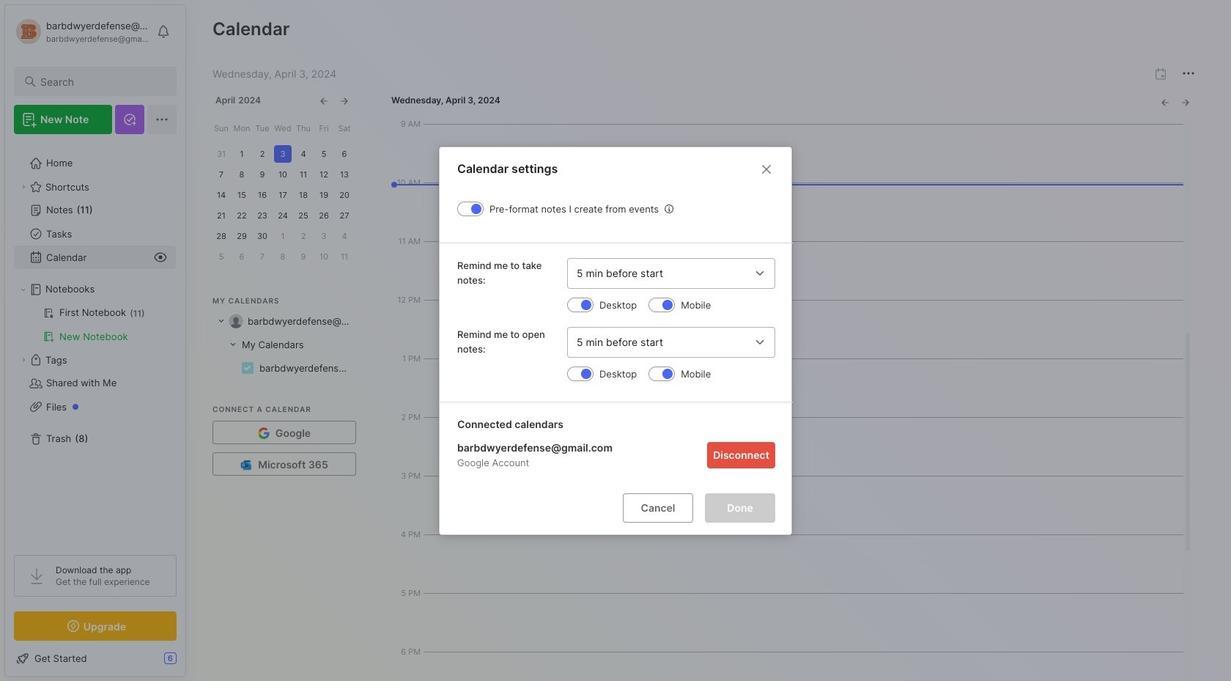 Task type: vqa. For each thing, say whether or not it's contained in the screenshot.
tree within Main 'Element'
yes



Task type: locate. For each thing, give the bounding box(es) containing it.
3 row from the top
[[213, 356, 353, 380]]

Select3344 checkbox
[[242, 362, 254, 374]]

2 vertical spatial cell
[[259, 360, 353, 375]]

group
[[14, 301, 176, 348]]

1 horizontal spatial arrow image
[[229, 340, 238, 349]]

A11y.calendar.noteCreateOption text field
[[577, 267, 750, 279]]

1 vertical spatial cell
[[238, 337, 304, 352]]

arrow image for second row from the bottom
[[229, 340, 238, 349]]

row
[[213, 309, 353, 333], [213, 333, 353, 356], [213, 356, 353, 380]]

cell for 1st row from the bottom
[[259, 360, 353, 375]]

Note open field
[[567, 326, 776, 357]]

grid
[[213, 309, 353, 380]]

tree
[[5, 143, 185, 542]]

row group
[[213, 333, 353, 380]]

0 vertical spatial arrow image
[[217, 316, 226, 325]]

0 vertical spatial cell
[[248, 314, 353, 328]]

0 horizontal spatial arrow image
[[217, 316, 226, 325]]

Note open text field
[[577, 336, 750, 348]]

none search field inside main element
[[40, 73, 163, 90]]

None search field
[[40, 73, 163, 90]]

1 vertical spatial arrow image
[[229, 340, 238, 349]]

arrow image for 1st row from the top
[[217, 316, 226, 325]]

arrow image
[[217, 316, 226, 325], [229, 340, 238, 349]]

cell
[[248, 314, 353, 328], [238, 337, 304, 352], [259, 360, 353, 375]]



Task type: describe. For each thing, give the bounding box(es) containing it.
close image
[[758, 160, 776, 178]]

2 row from the top
[[213, 333, 353, 356]]

tree inside main element
[[5, 143, 185, 542]]

Search text field
[[40, 75, 163, 89]]

main element
[[0, 0, 191, 681]]

1 row from the top
[[213, 309, 353, 333]]

group inside tree
[[14, 301, 176, 348]]

expand notebooks image
[[19, 285, 28, 294]]

A11y.calendar.noteCreateOption field
[[567, 258, 776, 288]]

expand tags image
[[19, 356, 28, 364]]

cell for second row from the bottom
[[238, 337, 304, 352]]



